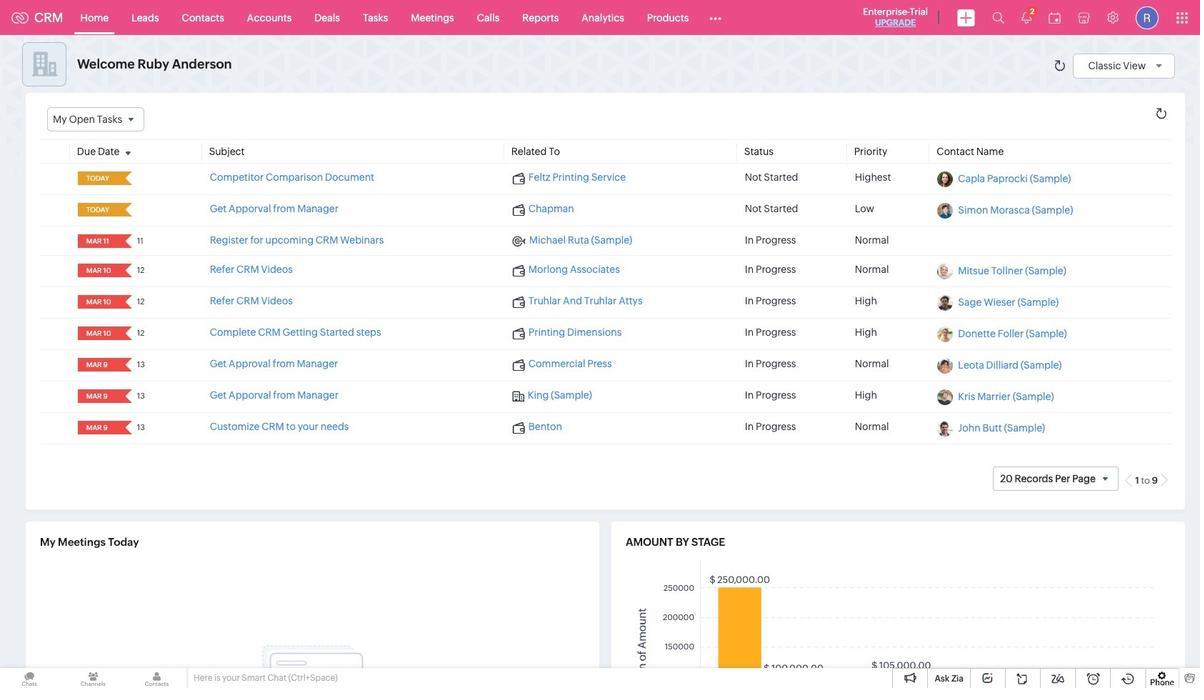Task type: vqa. For each thing, say whether or not it's contained in the screenshot.
search element
yes



Task type: describe. For each thing, give the bounding box(es) containing it.
create menu element
[[949, 0, 984, 35]]

channels image
[[64, 668, 122, 688]]

chats image
[[0, 668, 59, 688]]

search element
[[984, 0, 1014, 35]]

calendar image
[[1049, 12, 1061, 23]]

late by  days image
[[119, 205, 137, 214]]

Other Modules field
[[701, 6, 731, 29]]

late by  days image
[[119, 174, 137, 182]]



Task type: locate. For each thing, give the bounding box(es) containing it.
profile image
[[1136, 6, 1159, 29]]

signals element
[[1014, 0, 1041, 35]]

contacts image
[[127, 668, 186, 688]]

None field
[[47, 107, 145, 132], [82, 172, 116, 185], [82, 203, 116, 217], [82, 235, 116, 248], [82, 264, 116, 277], [82, 295, 116, 309], [82, 327, 116, 340], [82, 358, 116, 372], [82, 390, 116, 403], [82, 421, 116, 435], [47, 107, 145, 132], [82, 172, 116, 185], [82, 203, 116, 217], [82, 235, 116, 248], [82, 264, 116, 277], [82, 295, 116, 309], [82, 327, 116, 340], [82, 358, 116, 372], [82, 390, 116, 403], [82, 421, 116, 435]]

search image
[[993, 11, 1005, 24]]

create menu image
[[958, 9, 976, 26]]

logo image
[[11, 12, 29, 23]]

profile element
[[1128, 0, 1168, 35]]



